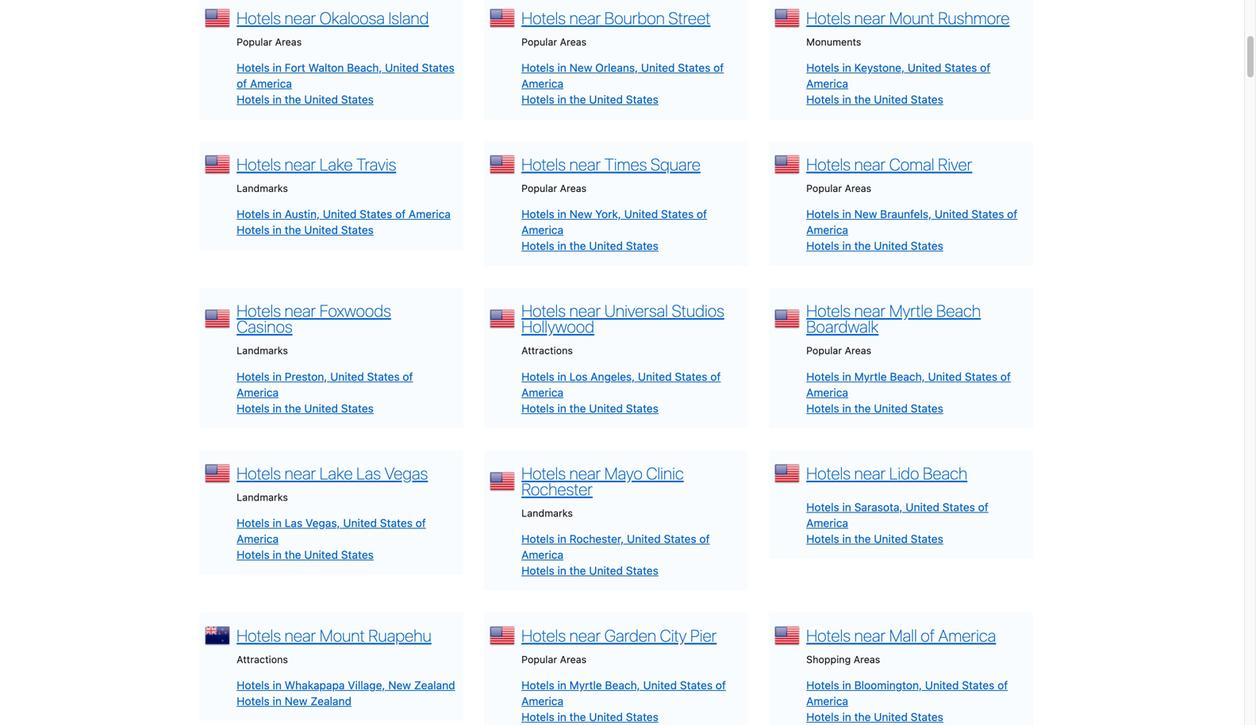 Task type: locate. For each thing, give the bounding box(es) containing it.
hotels in fort walton beach, united states of america hotels in the united states
[[237, 35, 455, 80]]

areas down boardwalk at top
[[845, 319, 872, 331]]

new
[[570, 35, 592, 48], [570, 182, 592, 195], [854, 182, 877, 195], [388, 653, 411, 666], [285, 669, 308, 682]]

1 horizontal spatial zealand
[[414, 653, 455, 666]]

landmarks up austin,
[[237, 157, 288, 168]]

areas down hotels near garden city pier
[[560, 628, 587, 640]]

0 horizontal spatial hotels in myrtle beach, united states of america link
[[522, 653, 726, 682]]

the inside hotels in new braunfels, united states of america hotels in the united states
[[854, 214, 871, 227]]

hotels near garden city pier link
[[522, 600, 717, 620]]

new left york, at the left top of the page
[[570, 182, 592, 195]]

1 lake from the top
[[320, 129, 353, 148]]

hotels near foxwoods casinos link
[[237, 275, 391, 311]]

in
[[273, 35, 282, 48], [558, 35, 567, 48], [842, 35, 851, 48], [273, 67, 282, 80], [558, 67, 567, 80], [842, 67, 851, 80], [273, 182, 282, 195], [558, 182, 567, 195], [842, 182, 851, 195], [273, 198, 282, 211], [558, 214, 567, 227], [842, 214, 851, 227], [273, 344, 282, 357], [558, 344, 567, 357], [842, 344, 851, 357], [273, 376, 282, 389], [558, 376, 567, 389], [842, 376, 851, 389], [842, 475, 851, 488], [273, 491, 282, 504], [558, 507, 567, 520], [842, 507, 851, 520], [273, 522, 282, 536], [558, 538, 567, 551], [273, 653, 282, 666], [558, 653, 567, 666], [842, 653, 851, 666], [273, 669, 282, 682], [558, 685, 567, 698], [842, 685, 851, 698]]

1 vertical spatial beach,
[[890, 344, 925, 357]]

landmarks down casinos
[[237, 319, 288, 331]]

new for orleans,
[[570, 35, 592, 48]]

1 vertical spatial zealand
[[311, 669, 352, 682]]

0 vertical spatial zealand
[[414, 653, 455, 666]]

studios
[[672, 275, 724, 295]]

hotels in las vegas, united states of america link
[[237, 491, 426, 520]]

0 vertical spatial las
[[356, 437, 381, 457]]

1 vertical spatial hotels in myrtle beach, united states of america link
[[522, 653, 726, 682]]

hotels in the united states link for casinos
[[237, 376, 374, 389]]

hotels
[[237, 35, 270, 48], [522, 35, 555, 48], [806, 35, 839, 48], [237, 67, 270, 80], [522, 67, 555, 80], [806, 67, 839, 80], [237, 129, 281, 148], [522, 129, 566, 148], [806, 129, 851, 148], [237, 182, 270, 195], [522, 182, 555, 195], [806, 182, 839, 195], [237, 198, 270, 211], [522, 214, 555, 227], [806, 214, 839, 227], [237, 275, 281, 295], [522, 275, 566, 295], [806, 275, 851, 295], [237, 344, 270, 357], [522, 344, 555, 357], [806, 344, 839, 357], [237, 376, 270, 389], [522, 376, 555, 389], [806, 376, 839, 389], [237, 437, 281, 457], [522, 437, 566, 457], [806, 437, 851, 457], [806, 475, 839, 488], [237, 491, 270, 504], [522, 507, 555, 520], [806, 507, 839, 520], [237, 522, 270, 536], [522, 538, 555, 551], [237, 600, 281, 620], [522, 600, 566, 620], [806, 600, 851, 620], [237, 653, 270, 666], [522, 653, 555, 666], [806, 653, 839, 666], [237, 669, 270, 682], [522, 685, 555, 698], [806, 685, 839, 698]]

hotels in bloomington, united states of america link
[[806, 653, 1008, 682]]

1 vertical spatial myrtle
[[854, 344, 887, 357]]

america inside hotels in las vegas, united states of america hotels in the united states
[[237, 507, 279, 520]]

hotels in myrtle beach, united states of america link
[[806, 344, 1011, 373], [522, 653, 726, 682]]

monuments
[[806, 10, 861, 22]]

hotels in los angeles, united states of america hotels in the united states
[[522, 344, 721, 389]]

1 vertical spatial hotels in myrtle beach, united states of america hotels in the united states
[[522, 653, 726, 698]]

popular areas for hotels near times square
[[522, 157, 587, 168]]

myrtle right boardwalk at top
[[889, 275, 933, 295]]

of inside hotels in new york, united states of america hotels in the united states
[[697, 182, 707, 195]]

beach, inside hotels in fort walton beach, united states of america hotels in the united states
[[347, 35, 382, 48]]

square
[[651, 129, 701, 148]]

near for hotels near foxwoods casinos
[[285, 275, 316, 295]]

attractions for hotels near mount ruapehu
[[237, 628, 288, 640]]

0 vertical spatial beach
[[936, 275, 981, 295]]

new down whakapapa
[[285, 669, 308, 682]]

lake
[[320, 129, 353, 148], [320, 437, 353, 457]]

near inside the hotels near mayo clinic rochester
[[569, 437, 601, 457]]

beach inside hotels near myrtle beach boardwalk
[[936, 275, 981, 295]]

2 lake from the top
[[320, 437, 353, 457]]

las left vegas,
[[285, 491, 303, 504]]

los
[[570, 344, 588, 357]]

the inside "hotels in keystone, united states of america hotels in the united states"
[[854, 67, 871, 80]]

river
[[938, 129, 972, 148]]

lake for travis
[[320, 129, 353, 148]]

new inside hotels in new braunfels, united states of america hotels in the united states
[[854, 182, 877, 195]]

new inside hotels in new york, united states of america hotels in the united states
[[570, 182, 592, 195]]

2 horizontal spatial myrtle
[[889, 275, 933, 295]]

areas down hotels near times square link on the top of page
[[560, 157, 587, 168]]

beach, down hotels near myrtle beach boardwalk link
[[890, 344, 925, 357]]

near for hotels near comal river
[[854, 129, 886, 148]]

popular areas for hotels near garden city pier
[[522, 628, 587, 640]]

the inside hotels in new orleans, united states of america hotels in the united states
[[570, 67, 586, 80]]

1 horizontal spatial hotels in myrtle beach, united states of america link
[[806, 344, 1011, 373]]

popular areas down the hotels near garden city pier link
[[522, 628, 587, 640]]

areas for hotels near mall of america
[[854, 628, 880, 640]]

garden
[[605, 600, 656, 620]]

united
[[385, 35, 419, 48], [641, 35, 675, 48], [908, 35, 942, 48], [304, 67, 338, 80], [589, 67, 623, 80], [874, 67, 908, 80], [323, 182, 357, 195], [624, 182, 658, 195], [935, 182, 969, 195], [304, 198, 338, 211], [589, 214, 623, 227], [874, 214, 908, 227], [330, 344, 364, 357], [638, 344, 672, 357], [928, 344, 962, 357], [304, 376, 338, 389], [589, 376, 623, 389], [874, 376, 908, 389], [906, 475, 940, 488], [343, 491, 377, 504], [627, 507, 661, 520], [874, 507, 908, 520], [304, 522, 338, 536], [589, 538, 623, 551], [643, 653, 677, 666], [925, 653, 959, 666], [589, 685, 623, 698], [874, 685, 908, 698]]

of
[[714, 35, 724, 48], [980, 35, 991, 48], [237, 51, 247, 64], [395, 182, 406, 195], [697, 182, 707, 195], [1007, 182, 1018, 195], [403, 344, 413, 357], [711, 344, 721, 357], [1001, 344, 1011, 357], [978, 475, 989, 488], [416, 491, 426, 504], [700, 507, 710, 520], [921, 600, 935, 620], [716, 653, 726, 666], [998, 653, 1008, 666]]

2 horizontal spatial beach,
[[890, 344, 925, 357]]

1 vertical spatial attractions
[[237, 628, 288, 640]]

mayo
[[605, 437, 643, 457]]

hotels near mall of america link
[[806, 600, 996, 620]]

near for hotels near times square
[[569, 129, 601, 148]]

landmarks for hotels near lake travis
[[237, 157, 288, 168]]

hotels in preston, united states of america link
[[237, 344, 413, 373]]

popular areas up fort
[[237, 10, 302, 22]]

myrtle down hotels near garden city pier
[[570, 653, 602, 666]]

popular for hotels near myrtle beach boardwalk
[[806, 319, 842, 331]]

myrtle for pier
[[570, 653, 602, 666]]

the inside hotels in new york, united states of america hotels in the united states
[[570, 214, 586, 227]]

hotels in myrtle beach, united states of america hotels in the united states for myrtle
[[806, 344, 1011, 389]]

myrtle down boardwalk at top
[[854, 344, 887, 357]]

near
[[285, 129, 316, 148], [569, 129, 601, 148], [854, 129, 886, 148], [285, 275, 316, 295], [569, 275, 601, 295], [854, 275, 886, 295], [285, 437, 316, 457], [569, 437, 601, 457], [854, 437, 886, 457], [285, 600, 316, 620], [569, 600, 601, 620], [854, 600, 886, 620]]

0 horizontal spatial beach,
[[347, 35, 382, 48]]

near inside hotels near universal studios hollywood
[[569, 275, 601, 295]]

the
[[285, 67, 301, 80], [570, 67, 586, 80], [854, 67, 871, 80], [285, 198, 301, 211], [570, 214, 586, 227], [854, 214, 871, 227], [285, 376, 301, 389], [570, 376, 586, 389], [854, 376, 871, 389], [854, 507, 871, 520], [285, 522, 301, 536], [570, 538, 586, 551], [570, 685, 586, 698], [854, 685, 871, 698]]

popular areas down boardwalk at top
[[806, 319, 872, 331]]

hotels in new york, united states of america hotels in the united states
[[522, 182, 707, 227]]

hotels in the united states link
[[237, 67, 374, 80], [522, 67, 659, 80], [806, 67, 944, 80], [237, 198, 374, 211], [522, 214, 659, 227], [806, 214, 944, 227], [237, 376, 374, 389], [522, 376, 659, 389], [806, 376, 944, 389], [806, 507, 944, 520], [237, 522, 374, 536], [522, 538, 659, 551], [522, 685, 659, 698], [806, 685, 944, 698]]

0 vertical spatial hotels in myrtle beach, united states of america link
[[806, 344, 1011, 373]]

myrtle inside hotels near myrtle beach boardwalk
[[889, 275, 933, 295]]

beach for hotels near myrtle beach boardwalk
[[936, 275, 981, 295]]

sarasota,
[[854, 475, 903, 488]]

1 horizontal spatial beach,
[[605, 653, 640, 666]]

america inside hotels in fort walton beach, united states of america hotels in the united states
[[250, 51, 292, 64]]

of inside hotels in bloomington, united states of america hotels in the united states
[[998, 653, 1008, 666]]

1 horizontal spatial attractions
[[522, 319, 573, 331]]

rochester,
[[570, 507, 624, 520]]

landmarks down hotels near lake las vegas
[[237, 466, 288, 477]]

landmarks down rochester in the left of the page
[[522, 482, 573, 493]]

america inside "hotels in keystone, united states of america hotels in the united states"
[[806, 51, 848, 64]]

the inside hotels in las vegas, united states of america hotels in the united states
[[285, 522, 301, 536]]

near for hotels near lido beach
[[854, 437, 886, 457]]

beach, for hotels near garden city pier
[[605, 653, 640, 666]]

hotels near lido beach
[[806, 437, 968, 457]]

hotels in new orleans, united states of america hotels in the united states
[[522, 35, 724, 80]]

hotels in myrtle beach, united states of america hotels in the united states for garden
[[522, 653, 726, 698]]

the inside hotels in bloomington, united states of america hotels in the united states
[[854, 685, 871, 698]]

hotels inside the hotels near mayo clinic rochester
[[522, 437, 566, 457]]

hotels in myrtle beach, united states of america link down hotels near myrtle beach boardwalk link
[[806, 344, 1011, 373]]

the inside hotels in sarasota, united states of america hotels in the united states
[[854, 507, 871, 520]]

myrtle for boardwalk
[[854, 344, 887, 357]]

0 horizontal spatial attractions
[[237, 628, 288, 640]]

hotels in new braunfels, united states of america link
[[806, 182, 1018, 211]]

2 vertical spatial myrtle
[[570, 653, 602, 666]]

bloomington,
[[854, 653, 922, 666]]

zealand down ruapehu
[[414, 653, 455, 666]]

0 vertical spatial attractions
[[522, 319, 573, 331]]

hotels near mayo clinic rochester
[[522, 437, 684, 473]]

0 vertical spatial myrtle
[[889, 275, 933, 295]]

lake for las
[[320, 437, 353, 457]]

beach, down hotels near garden city pier
[[605, 653, 640, 666]]

hotels in myrtle beach, united states of america hotels in the united states down hotels near garden city pier
[[522, 653, 726, 698]]

hotels inside hotels near myrtle beach boardwalk
[[806, 275, 851, 295]]

1 horizontal spatial myrtle
[[854, 344, 887, 357]]

hotels in the united states link for square
[[522, 214, 659, 227]]

landmarks
[[237, 157, 288, 168], [237, 319, 288, 331], [237, 466, 288, 477], [522, 482, 573, 493]]

1 vertical spatial las
[[285, 491, 303, 504]]

attractions
[[522, 319, 573, 331], [237, 628, 288, 640]]

the inside hotels in fort walton beach, united states of america hotels in the united states
[[285, 67, 301, 80]]

boardwalk
[[806, 291, 879, 311]]

1 horizontal spatial las
[[356, 437, 381, 457]]

lake left travis
[[320, 129, 353, 148]]

lido
[[889, 437, 919, 457]]

hotels in new zealand link
[[237, 669, 352, 682]]

hotels near lake travis link
[[237, 129, 396, 148]]

hotels near universal studios hollywood
[[522, 275, 724, 311]]

new left "orleans,"
[[570, 35, 592, 48]]

near for hotels near lake las vegas
[[285, 437, 316, 457]]

hotels near mall of america
[[806, 600, 996, 620]]

the inside the hotels in preston, united states of america hotels in the united states
[[285, 376, 301, 389]]

0 horizontal spatial las
[[285, 491, 303, 504]]

myrtle
[[889, 275, 933, 295], [854, 344, 887, 357], [570, 653, 602, 666]]

2 vertical spatial beach,
[[605, 653, 640, 666]]

hotels near times square
[[522, 129, 701, 148]]

hotels inside hotels near foxwoods casinos
[[237, 275, 281, 295]]

shopping
[[806, 628, 851, 640]]

0 horizontal spatial zealand
[[311, 669, 352, 682]]

zealand down hotels in whakapapa village, new zealand link
[[311, 669, 352, 682]]

hotels in myrtle beach, united states of america hotels in the united states down hotels near myrtle beach boardwalk link
[[806, 344, 1011, 389]]

popular areas up hotels in new orleans, united states of america link
[[522, 10, 587, 22]]

0 horizontal spatial myrtle
[[570, 653, 602, 666]]

attractions down hollywood
[[522, 319, 573, 331]]

hotels in las vegas, united states of america hotels in the united states
[[237, 491, 426, 536]]

mall
[[889, 600, 917, 620]]

near inside hotels near myrtle beach boardwalk
[[854, 275, 886, 295]]

1 vertical spatial lake
[[320, 437, 353, 457]]

of inside hotels in rochester, united states of america hotels in the united states
[[700, 507, 710, 520]]

america
[[250, 51, 292, 64], [522, 51, 564, 64], [806, 51, 848, 64], [409, 182, 451, 195], [522, 198, 564, 211], [806, 198, 848, 211], [237, 360, 279, 373], [522, 360, 564, 373], [806, 360, 848, 373], [806, 491, 848, 504], [237, 507, 279, 520], [522, 522, 564, 536], [938, 600, 996, 620], [522, 669, 564, 682], [806, 669, 848, 682]]

clinic
[[646, 437, 684, 457]]

1 vertical spatial beach
[[923, 437, 968, 457]]

of inside hotels in new braunfels, united states of america hotels in the united states
[[1007, 182, 1018, 195]]

hotels in whakapapa village, new zealand link
[[237, 653, 455, 666]]

braunfels,
[[880, 182, 932, 195]]

travis
[[356, 129, 396, 148]]

america inside hotels in sarasota, united states of america hotels in the united states
[[806, 491, 848, 504]]

of inside the hotels in preston, united states of america hotels in the united states
[[403, 344, 413, 357]]

areas
[[275, 10, 302, 22], [560, 10, 587, 22], [560, 157, 587, 168], [845, 157, 872, 168], [845, 319, 872, 331], [560, 628, 587, 640], [854, 628, 880, 640]]

the inside hotels in austin, united states of america hotels in the united states
[[285, 198, 301, 211]]

fort
[[285, 35, 305, 48]]

las
[[356, 437, 381, 457], [285, 491, 303, 504]]

0 vertical spatial beach,
[[347, 35, 382, 48]]

hotels in myrtle beach, united states of america link for myrtle
[[806, 344, 1011, 373]]

near for hotels near garden city pier
[[569, 600, 601, 620]]

beach, right walton
[[347, 35, 382, 48]]

the inside hotels in los angeles, united states of america hotels in the united states
[[570, 376, 586, 389]]

0 vertical spatial hotels in myrtle beach, united states of america hotels in the united states
[[806, 344, 1011, 389]]

hotels in los angeles, united states of america link
[[522, 344, 721, 373]]

hotels in myrtle beach, united states of america link down hotels near garden city pier
[[522, 653, 726, 682]]

hotels in the united states link for city
[[522, 685, 659, 698]]

new left braunfels,
[[854, 182, 877, 195]]

attractions up hotels in new zealand link
[[237, 628, 288, 640]]

hotels in preston, united states of america hotels in the united states
[[237, 344, 413, 389]]

lake up vegas,
[[320, 437, 353, 457]]

areas up hotels in new orleans, united states of america link
[[560, 10, 587, 22]]

landmarks for hotels near foxwoods casinos
[[237, 319, 288, 331]]

las inside hotels in las vegas, united states of america hotels in the united states
[[285, 491, 303, 504]]

hotels in myrtle beach, united states of america link for garden
[[522, 653, 726, 682]]

hotels in myrtle beach, united states of america hotels in the united states
[[806, 344, 1011, 389], [522, 653, 726, 698]]

areas down hotels near comal river link at right
[[845, 157, 872, 168]]

york,
[[595, 182, 621, 195]]

popular areas down hotels near times square link on the top of page
[[522, 157, 587, 168]]

beach
[[936, 275, 981, 295], [923, 437, 968, 457]]

0 vertical spatial lake
[[320, 129, 353, 148]]

1 horizontal spatial hotels in myrtle beach, united states of america hotels in the united states
[[806, 344, 1011, 389]]

near for hotels near mayo clinic rochester
[[569, 437, 601, 457]]

zealand
[[414, 653, 455, 666], [311, 669, 352, 682]]

hotels in austin, united states of america link
[[237, 182, 451, 195]]

near inside hotels near foxwoods casinos
[[285, 275, 316, 295]]

0 horizontal spatial hotels in myrtle beach, united states of america hotels in the united states
[[522, 653, 726, 698]]

las left vegas
[[356, 437, 381, 457]]

popular areas
[[237, 10, 302, 22], [522, 10, 587, 22], [522, 157, 587, 168], [806, 157, 872, 168], [806, 319, 872, 331], [522, 628, 587, 640]]

areas for hotels near myrtle beach boardwalk
[[845, 319, 872, 331]]

popular areas down hotels near comal river link at right
[[806, 157, 872, 168]]

areas up bloomington,
[[854, 628, 880, 640]]

new inside hotels in new orleans, united states of america hotels in the united states
[[570, 35, 592, 48]]



Task type: vqa. For each thing, say whether or not it's contained in the screenshot.


Task type: describe. For each thing, give the bounding box(es) containing it.
hotels near lake las vegas
[[237, 437, 428, 457]]

hotels near comal river
[[806, 129, 972, 148]]

hotels in the united states link for studios
[[522, 376, 659, 389]]

near for hotels near lake travis
[[285, 129, 316, 148]]

popular for hotels near times square
[[522, 157, 557, 168]]

foxwoods
[[320, 275, 391, 295]]

near for hotels near myrtle beach boardwalk
[[854, 275, 886, 295]]

near for hotels near universal studios hollywood
[[569, 275, 601, 295]]

landmarks for hotels near mayo clinic rochester
[[522, 482, 573, 493]]

hotels in the united states link for river
[[806, 214, 944, 227]]

of inside hotels in fort walton beach, united states of america hotels in the united states
[[237, 51, 247, 64]]

hotels in rochester, united states of america hotels in the united states
[[522, 507, 710, 551]]

near for hotels near mount ruapehu
[[285, 600, 316, 620]]

whakapapa
[[285, 653, 345, 666]]

village,
[[348, 653, 385, 666]]

america inside the hotels in preston, united states of america hotels in the united states
[[237, 360, 279, 373]]

beach, for hotels near myrtle beach boardwalk
[[890, 344, 925, 357]]

preston,
[[285, 344, 327, 357]]

near for hotels near mall of america
[[854, 600, 886, 620]]

of inside "hotels in keystone, united states of america hotels in the united states"
[[980, 35, 991, 48]]

new for york,
[[570, 182, 592, 195]]

shopping areas
[[806, 628, 880, 640]]

hotels near lido beach link
[[806, 437, 968, 457]]

hotels near myrtle beach boardwalk
[[806, 275, 981, 311]]

hotels in fort walton beach, united states of america link
[[237, 35, 455, 64]]

hotels near times square link
[[522, 129, 701, 148]]

hotels near mayo clinic rochester link
[[522, 437, 684, 473]]

walton
[[308, 35, 344, 48]]

hollywood
[[522, 291, 594, 311]]

hotels in the united states link for travis
[[237, 198, 374, 211]]

hotels in keystone, united states of america link
[[806, 35, 991, 64]]

rochester
[[522, 453, 593, 473]]

times
[[605, 129, 647, 148]]

hotels in new orleans, united states of america link
[[522, 35, 724, 64]]

beach for hotels near lido beach
[[923, 437, 968, 457]]

comal
[[889, 129, 935, 148]]

areas up fort
[[275, 10, 302, 22]]

ruapehu
[[368, 600, 432, 620]]

the inside hotels in rochester, united states of america hotels in the united states
[[570, 538, 586, 551]]

popular areas for hotels near myrtle beach boardwalk
[[806, 319, 872, 331]]

hotels in rochester, united states of america link
[[522, 507, 710, 536]]

of inside hotels in las vegas, united states of america hotels in the united states
[[416, 491, 426, 504]]

popular for hotels near comal river
[[806, 157, 842, 168]]

hotels near universal studios hollywood link
[[522, 275, 724, 311]]

austin,
[[285, 182, 320, 195]]

hotels in the united states link for beach
[[806, 376, 944, 389]]

america inside hotels in rochester, united states of america hotels in the united states
[[522, 522, 564, 536]]

hotels in the united states link for las
[[237, 522, 374, 536]]

america inside hotels in new york, united states of america hotels in the united states
[[522, 198, 564, 211]]

mount
[[320, 600, 365, 620]]

of inside hotels in austin, united states of america hotels in the united states
[[395, 182, 406, 195]]

popular for hotels near garden city pier
[[522, 628, 557, 640]]

of inside hotels in sarasota, united states of america hotels in the united states
[[978, 475, 989, 488]]

hotels near garden city pier
[[522, 600, 717, 620]]

casinos
[[237, 291, 293, 311]]

hotels near lake las vegas link
[[237, 437, 428, 457]]

hotels in new york, united states of america link
[[522, 182, 707, 211]]

hotels near mount ruapehu
[[237, 600, 432, 620]]

america inside hotels in new orleans, united states of america hotels in the united states
[[522, 51, 564, 64]]

hotels in keystone, united states of america hotels in the united states
[[806, 35, 991, 80]]

hotels in the united states link for of
[[806, 685, 944, 698]]

america inside hotels in austin, united states of america hotels in the united states
[[409, 182, 451, 195]]

hotels near lake travis
[[237, 129, 396, 148]]

hotels near comal river link
[[806, 129, 972, 148]]

landmarks for hotels near lake las vegas
[[237, 466, 288, 477]]

hotels in austin, united states of america hotels in the united states
[[237, 182, 451, 211]]

new for braunfels,
[[854, 182, 877, 195]]

of inside hotels in los angeles, united states of america hotels in the united states
[[711, 344, 721, 357]]

hotels in new braunfels, united states of america hotels in the united states
[[806, 182, 1018, 227]]

areas for hotels near garden city pier
[[560, 628, 587, 640]]

hotels in sarasota, united states of america hotels in the united states
[[806, 475, 989, 520]]

universal
[[605, 275, 668, 295]]

vegas,
[[306, 491, 340, 504]]

hotels in the united states link for clinic
[[522, 538, 659, 551]]

america inside hotels in los angeles, united states of america hotels in the united states
[[522, 360, 564, 373]]

city
[[660, 600, 687, 620]]

america inside hotels in bloomington, united states of america hotels in the united states
[[806, 669, 848, 682]]

orleans,
[[595, 35, 638, 48]]

popular areas for hotels near comal river
[[806, 157, 872, 168]]

areas for hotels near times square
[[560, 157, 587, 168]]

attractions for hotels near universal studios hollywood
[[522, 319, 573, 331]]

hotels near mount ruapehu link
[[237, 600, 432, 620]]

angeles,
[[591, 344, 635, 357]]

areas for hotels near comal river
[[845, 157, 872, 168]]

keystone,
[[854, 35, 905, 48]]

vegas
[[385, 437, 428, 457]]

hotels near myrtle beach boardwalk link
[[806, 275, 981, 311]]

america inside hotels in new braunfels, united states of america hotels in the united states
[[806, 198, 848, 211]]

new right village,
[[388, 653, 411, 666]]

hotels inside hotels near universal studios hollywood
[[522, 275, 566, 295]]

hotels in bloomington, united states of america hotels in the united states
[[806, 653, 1008, 698]]

hotels in sarasota, united states of america link
[[806, 475, 989, 504]]

of inside hotels in new orleans, united states of america hotels in the united states
[[714, 35, 724, 48]]

hotels near foxwoods casinos
[[237, 275, 391, 311]]

pier
[[690, 600, 717, 620]]

hotels in whakapapa village, new zealand hotels in new zealand
[[237, 653, 455, 682]]



